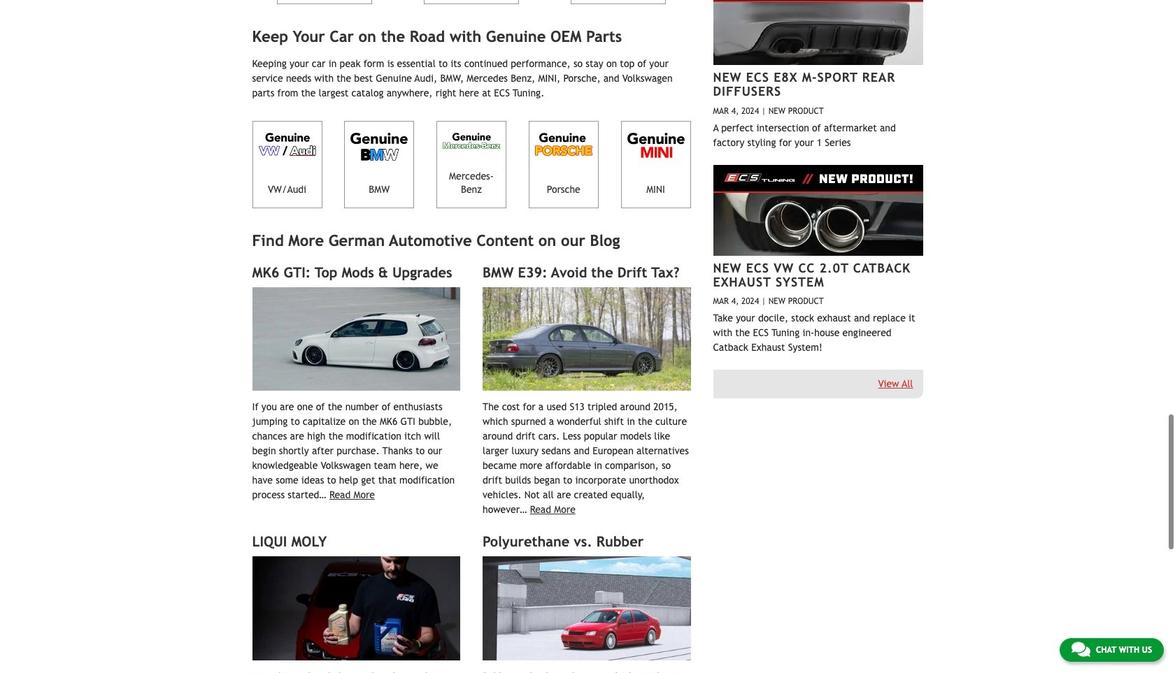 Task type: locate. For each thing, give the bounding box(es) containing it.
comments image
[[1072, 641, 1090, 658]]

new ecs vw cc 2.0t catback exhaust system image
[[713, 165, 923, 256]]

new ecs e8x m-sport rear diffusers image
[[713, 0, 923, 65]]

a lowered and tuned vw jetta image
[[483, 557, 691, 661]]

volkswagen gti mk6 image
[[252, 287, 460, 391]]

bmw e39 image
[[483, 287, 691, 391]]

liqui moly products image
[[252, 557, 460, 661]]



Task type: vqa. For each thing, say whether or not it's contained in the screenshot.
leftmost Your
no



